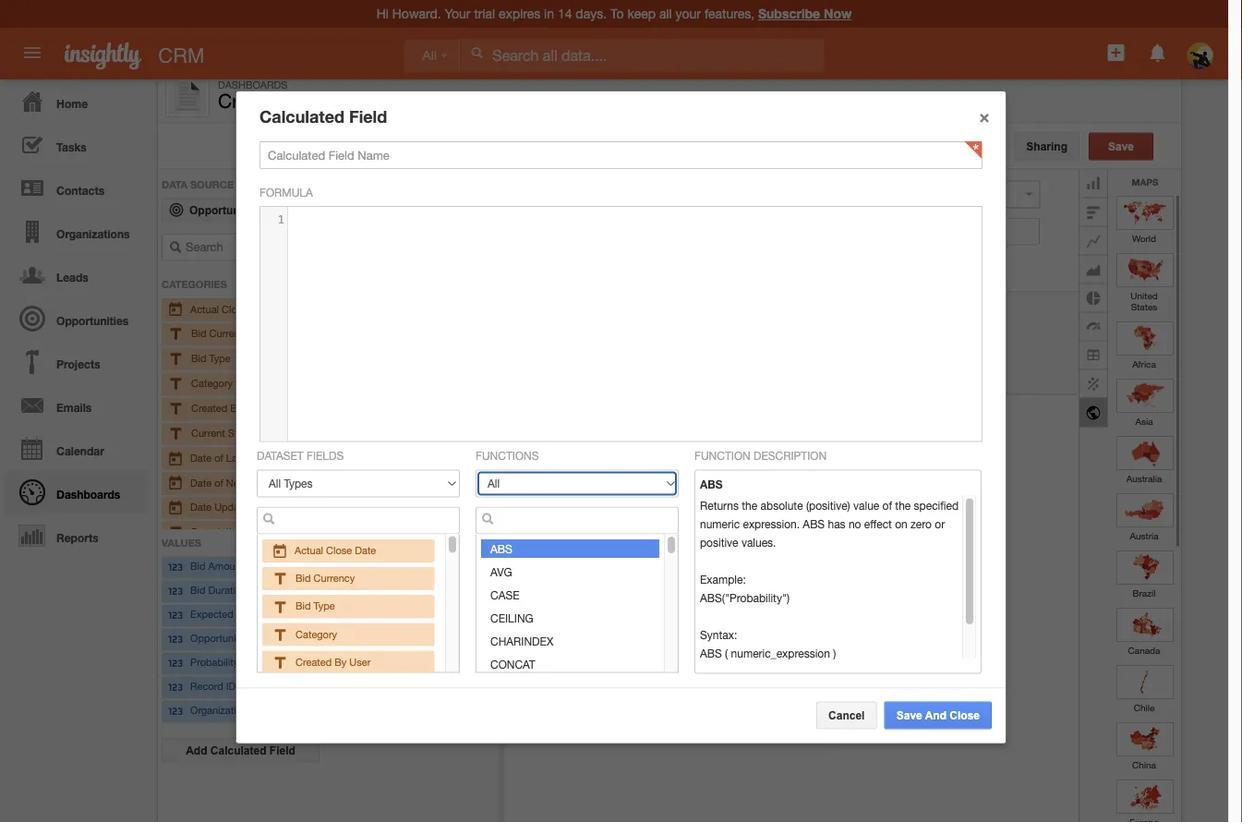 Task type: vqa. For each thing, say whether or not it's contained in the screenshot.
Vp Of Sales cell
no



Task type: describe. For each thing, give the bounding box(es) containing it.
add calculated field link
[[162, 738, 320, 763]]

notifications image
[[1147, 42, 1169, 64]]

created by user link for the bottom category link
[[272, 655, 371, 667]]

save button
[[1089, 133, 1154, 160]]

function
[[695, 449, 751, 462]]

crm
[[158, 43, 205, 67]]

)
[[833, 646, 836, 659]]

bid amount link
[[167, 558, 300, 577]]

date down 'search' text box on the left
[[251, 302, 272, 314]]

calculated inside group
[[210, 744, 266, 757]]

date of last activity link
[[167, 449, 300, 468]]

0 horizontal spatial id
[[226, 681, 236, 693]]

date updated
[[190, 501, 254, 513]]

description inside group
[[191, 525, 243, 537]]

actual for bid type link corresponding to the top category link
[[190, 302, 219, 314]]

0 vertical spatial created by user
[[191, 402, 266, 414]]

card
[[281, 90, 323, 112]]

bid amount
[[190, 560, 244, 572]]

bid currency link for bid type link corresponding to the bottom category link
[[272, 572, 355, 584]]

united
[[1131, 290, 1158, 300]]

bid currency for bid type link corresponding to the bottom category link
[[296, 572, 355, 584]]

projects link
[[5, 340, 148, 383]]

asia
[[1136, 415, 1153, 426]]

charindex
[[490, 634, 553, 647]]

x
[[335, 587, 341, 599]]

reset all chart properties
[[335, 680, 452, 692]]

date of next activity
[[190, 476, 283, 488]]

chile
[[1134, 701, 1155, 712]]

axis for x axis
[[344, 587, 363, 599]]

organization: record id link
[[167, 702, 300, 721]]

returns
[[700, 498, 739, 511]]

abs inside syntax: abs ( numeric_expression )
[[700, 646, 722, 659]]

home link
[[5, 79, 148, 123]]

or
[[935, 517, 945, 530]]

date for date range field
[[333, 443, 359, 455]]

pie & funnel image
[[1080, 283, 1108, 312]]

calendar link
[[5, 427, 148, 470]]

opportunities inside group
[[189, 204, 262, 216]]

bid duration link
[[167, 582, 300, 601]]

opportunities inside navigation
[[56, 314, 129, 327]]

created for the bottom category link
[[296, 655, 332, 667]]

states
[[1131, 301, 1158, 311]]

value
[[247, 633, 272, 645]]

currency for the bottom category link
[[314, 572, 355, 584]]

projects
[[56, 357, 100, 370]]

cancel button
[[817, 701, 877, 729]]

activity for date of next activity
[[250, 476, 283, 488]]

probability
[[190, 657, 238, 669]]

created by user link for the top category link
[[167, 399, 300, 418]]

revenue
[[236, 609, 276, 621]]

bid currency for bid type link corresponding to the top category link
[[191, 327, 251, 339]]

axis for y axis
[[344, 609, 363, 622]]

abs inside returns the absolute (positive) value of the specified numeric expression. abs has no effect on zero or positive values.
[[803, 517, 825, 530]]

chart
[[378, 680, 403, 692]]

range
[[362, 443, 398, 455]]

1 vertical spatial category link
[[272, 627, 337, 639]]

add
[[186, 744, 207, 757]]

tasks link
[[5, 123, 148, 166]]

numeric
[[700, 517, 740, 530]]

subscribe now
[[758, 6, 852, 21]]

contacts link
[[5, 166, 148, 210]]

actual close date for the top category link
[[190, 302, 272, 314]]

colors
[[366, 655, 395, 667]]

category for the bottom category link
[[296, 627, 337, 639]]

y
[[335, 609, 341, 622]]

series for series colors
[[335, 655, 363, 667]]

state
[[228, 427, 252, 439]]

date for date updated
[[190, 501, 212, 513]]

canada
[[1128, 644, 1160, 655]]

abs up returns
[[700, 478, 723, 491]]

1 the from the left
[[742, 498, 758, 511]]

series labels
[[335, 632, 396, 644]]

actual for bid type link corresponding to the bottom category link
[[295, 544, 323, 556]]

field for add calculated field
[[270, 744, 295, 757]]

legend
[[335, 564, 369, 576]]

opportunities link inside navigation
[[5, 296, 148, 340]]

Chart Description.... text field
[[523, 218, 1040, 245]]

Calculated Field Name text field
[[260, 141, 983, 169]]

table image
[[1080, 340, 1108, 369]]

data source
[[162, 178, 234, 190]]

calculated inside × dialog
[[260, 106, 344, 126]]

of
[[241, 657, 252, 669]]

brazil
[[1133, 587, 1156, 598]]

(
[[725, 646, 728, 659]]

by for the bottom category link
[[335, 655, 347, 667]]

probability of winning link
[[167, 654, 300, 673]]

has
[[828, 517, 846, 530]]

dataset
[[257, 449, 304, 462]]

card image
[[169, 77, 206, 114]]

none text field inside × dialog
[[476, 507, 679, 534]]

tasks
[[56, 140, 87, 153]]

united states
[[1131, 290, 1158, 311]]

# number field
[[333, 393, 388, 413]]

calculated field
[[260, 106, 387, 126]]

subscribe now link
[[758, 6, 852, 21]]

cancel
[[829, 709, 865, 721]]

date for date of next activity
[[190, 476, 212, 488]]

function description
[[695, 449, 827, 462]]

of for last
[[214, 451, 223, 463]]

field for date range field
[[401, 443, 430, 455]]

zero
[[911, 517, 932, 530]]

values
[[162, 537, 201, 549]]

returns the absolute (positive) value of the specified numeric expression. abs has no effect on zero or positive values.
[[700, 498, 959, 548]]

0 vertical spatial category link
[[167, 374, 300, 393]]

0 vertical spatial all
[[423, 48, 437, 63]]

record id link
[[167, 678, 300, 697]]

user for the created by user link related to the bottom category link
[[349, 655, 371, 667]]

created for the top category link
[[191, 402, 227, 414]]

abs up the avg
[[490, 542, 512, 555]]

last
[[226, 451, 245, 463]]

opportunity value
[[190, 633, 272, 645]]

of inside returns the absolute (positive) value of the specified numeric expression. abs has no effect on zero or positive values.
[[883, 498, 892, 511]]

all inside group
[[364, 680, 375, 692]]

functions
[[476, 449, 539, 462]]

other image
[[1080, 369, 1108, 398]]

close inside button
[[963, 140, 993, 152]]

data
[[162, 178, 187, 190]]

series colors
[[335, 655, 395, 667]]

1
[[278, 213, 284, 226]]

actual close date for the bottom category link
[[295, 544, 376, 556]]

close inside group
[[222, 302, 248, 314]]

avg
[[490, 565, 512, 578]]

dashboards create card
[[218, 79, 323, 112]]

winning
[[255, 657, 292, 669]]

description inside × dialog
[[754, 449, 827, 462]]

Enter Chart Title (Required) text field
[[523, 181, 877, 208]]

austria
[[1130, 530, 1159, 540]]

effect
[[864, 517, 892, 530]]

organizations link
[[5, 210, 148, 253]]

0 vertical spatial record
[[190, 681, 223, 693]]

positive
[[700, 535, 738, 548]]

date for date of last activity
[[190, 451, 212, 463]]

contacts
[[56, 184, 104, 197]]

home
[[56, 97, 88, 110]]

organization: record id
[[190, 705, 299, 717]]

duration
[[208, 585, 247, 597]]

reports link
[[5, 514, 148, 557]]

field inside × dialog
[[349, 106, 387, 126]]

close button
[[951, 133, 1005, 160]]

africa
[[1132, 358, 1156, 369]]



Task type: locate. For each thing, give the bounding box(es) containing it.
0 horizontal spatial type
[[209, 352, 231, 364]]

1 horizontal spatial bid type
[[296, 600, 335, 612]]

categories
[[162, 278, 227, 290]]

user for the top category link's the created by user link
[[245, 402, 266, 414]]

category up current
[[191, 377, 233, 389]]

opportunities
[[189, 204, 262, 216], [56, 314, 129, 327]]

dashboards link
[[5, 470, 148, 514]]

bid type up current
[[191, 352, 231, 364]]

reports
[[56, 531, 98, 544]]

group containing opportunities
[[158, 169, 498, 822]]

None text field
[[476, 507, 679, 534]]

type down x
[[314, 600, 335, 612]]

dataset fields
[[257, 449, 344, 462]]

created by user up reset
[[296, 655, 371, 667]]

bid type down x
[[296, 600, 335, 612]]

axis right x
[[344, 587, 363, 599]]

1 vertical spatial all
[[364, 680, 375, 692]]

save for save
[[1108, 140, 1134, 152]]

series up reset
[[335, 655, 363, 667]]

all
[[423, 48, 437, 63], [364, 680, 375, 692]]

1 horizontal spatial opportunities link
[[162, 198, 320, 222]]

expected revenue
[[190, 609, 276, 621]]

probability of winning
[[190, 657, 292, 669]]

field right "range"
[[401, 443, 430, 455]]

abs("probability")
[[700, 591, 790, 603]]

actual close date link down categories
[[167, 300, 300, 319]]

line image
[[1080, 226, 1108, 254]]

0 horizontal spatial opportunities
[[56, 314, 129, 327]]

bid type link down x
[[272, 600, 335, 612]]

vertical bar image
[[1080, 169, 1108, 197]]

horizontal bar image
[[1080, 197, 1108, 226]]

1 horizontal spatial description
[[754, 449, 827, 462]]

actual close date link for bid type link corresponding to the top category link
[[167, 300, 300, 319]]

0 vertical spatial actual close date
[[190, 302, 272, 314]]

by up reset
[[335, 655, 347, 667]]

by up state
[[230, 402, 242, 414]]

actual close date inside group
[[190, 302, 272, 314]]

save up maps
[[1108, 140, 1134, 152]]

bid type inside × dialog
[[296, 600, 335, 612]]

1 vertical spatial field
[[401, 443, 430, 455]]

activity for date of last activity
[[248, 451, 281, 463]]

bid for bid type link corresponding to the top category link
[[191, 352, 206, 364]]

type inside group
[[209, 352, 231, 364]]

1 vertical spatial series
[[335, 655, 363, 667]]

0 vertical spatial description
[[754, 449, 827, 462]]

now
[[824, 6, 852, 21]]

currency for the top category link
[[209, 327, 251, 339]]

calendar
[[56, 444, 104, 457]]

2 the from the left
[[895, 498, 911, 511]]

x axis
[[335, 587, 363, 599]]

1 horizontal spatial actual close date
[[295, 544, 376, 556]]

currency up x
[[314, 572, 355, 584]]

0 vertical spatial dashboards
[[218, 79, 288, 91]]

user inside × dialog
[[349, 655, 371, 667]]

field right card
[[349, 106, 387, 126]]

0 vertical spatial calculated
[[260, 106, 344, 126]]

0 vertical spatial opportunities link
[[162, 198, 320, 222]]

currency inside group
[[209, 327, 251, 339]]

bid duration
[[190, 585, 247, 597]]

1 vertical spatial created by user link
[[272, 655, 371, 667]]

bid currency link up x
[[272, 572, 355, 584]]

bid for bid duration link at left
[[190, 585, 206, 597]]

currency inside × dialog
[[314, 572, 355, 584]]

1 horizontal spatial record
[[253, 705, 286, 717]]

sharing link
[[1014, 133, 1080, 160]]

0 horizontal spatial created
[[191, 402, 227, 414]]

no
[[849, 517, 861, 530]]

updated
[[214, 501, 254, 513]]

navigation
[[0, 79, 148, 557]]

calculated down organization: record id link
[[210, 744, 266, 757]]

opportunities up projects link
[[56, 314, 129, 327]]

0 vertical spatial of
[[214, 451, 223, 463]]

1 vertical spatial record
[[253, 705, 286, 717]]

opportunities link up 'search' text box on the left
[[162, 198, 320, 222]]

1 vertical spatial save
[[897, 709, 922, 721]]

date left updated
[[190, 501, 212, 513]]

id down winning
[[289, 705, 299, 717]]

actual left grid in the bottom left of the page
[[295, 544, 323, 556]]

bid currency link down categories
[[167, 324, 300, 344]]

maps group
[[504, 169, 1189, 822]]

0 horizontal spatial by
[[230, 402, 242, 414]]

1 horizontal spatial by
[[335, 655, 347, 667]]

of
[[214, 451, 223, 463], [214, 476, 223, 488], [883, 498, 892, 511]]

bid currency inside group
[[191, 327, 251, 339]]

0 vertical spatial type
[[209, 352, 231, 364]]

created by user link up state
[[167, 399, 300, 418]]

1 horizontal spatial actual
[[295, 544, 323, 556]]

dashboards inside 'link'
[[56, 488, 120, 501]]

Search all data.... text field
[[460, 39, 824, 72]]

bid type for bid type link corresponding to the bottom category link
[[296, 600, 335, 612]]

category inside category link
[[191, 377, 233, 389]]

area image
[[1080, 254, 1108, 283]]

specified
[[914, 498, 959, 511]]

created
[[191, 402, 227, 414], [296, 655, 332, 667]]

type inside × dialog
[[314, 600, 335, 612]]

0 vertical spatial series
[[335, 632, 363, 644]]

1 vertical spatial id
[[289, 705, 299, 717]]

date inside 'link'
[[190, 476, 212, 488]]

activity right last
[[248, 451, 281, 463]]

created by user up current state
[[191, 402, 266, 414]]

1 horizontal spatial all
[[423, 48, 437, 63]]

1 vertical spatial created
[[296, 655, 332, 667]]

1 horizontal spatial id
[[289, 705, 299, 717]]

category link
[[167, 374, 300, 393], [272, 627, 337, 639]]

0 horizontal spatial bid currency
[[191, 327, 251, 339]]

0 vertical spatial bid type
[[191, 352, 231, 364]]

bid currency link inside × dialog
[[272, 572, 355, 584]]

world
[[1132, 232, 1156, 243]]

1 horizontal spatial field
[[349, 106, 387, 126]]

actual close date inside × dialog
[[295, 544, 376, 556]]

bid type for bid type link corresponding to the top category link
[[191, 352, 231, 364]]

1 vertical spatial opportunities
[[56, 314, 129, 327]]

bid type link for the top category link
[[167, 349, 300, 368]]

0 horizontal spatial the
[[742, 498, 758, 511]]

1 horizontal spatial created
[[296, 655, 332, 667]]

user inside group
[[245, 402, 266, 414]]

dashboards for dashboards create card
[[218, 79, 288, 91]]

fields
[[307, 449, 344, 462]]

date inside "link"
[[190, 451, 212, 463]]

1 horizontal spatial dashboards
[[218, 79, 288, 91]]

grid
[[335, 542, 354, 554]]

opportunities down source
[[189, 204, 262, 216]]

maps
[[1132, 176, 1159, 187]]

0 vertical spatial bid currency
[[191, 327, 251, 339]]

search image
[[481, 512, 494, 525]]

0 horizontal spatial all
[[364, 680, 375, 692]]

abs left has
[[803, 517, 825, 530]]

category link up state
[[167, 374, 300, 393]]

close right and
[[950, 709, 980, 721]]

source
[[190, 178, 234, 190]]

grid lines
[[335, 542, 381, 554]]

series down y axis on the bottom left
[[335, 632, 363, 644]]

1 horizontal spatial category
[[296, 627, 337, 639]]

series for series labels
[[335, 632, 363, 644]]

date
[[251, 302, 272, 314], [333, 443, 359, 455], [190, 451, 212, 463], [190, 476, 212, 488], [190, 501, 212, 513], [355, 544, 376, 556]]

date down current
[[190, 451, 212, 463]]

description up absolute
[[754, 449, 827, 462]]

1 series from the top
[[335, 632, 363, 644]]

syntax:
[[700, 627, 737, 640]]

1 vertical spatial of
[[214, 476, 223, 488]]

expected
[[190, 609, 233, 621]]

calculated
[[260, 106, 344, 126], [210, 744, 266, 757]]

calculated up formula
[[260, 106, 344, 126]]

0 horizontal spatial dashboards
[[56, 488, 120, 501]]

0 horizontal spatial user
[[245, 402, 266, 414]]

axis right y
[[344, 609, 363, 622]]

actual close date up legend
[[295, 544, 376, 556]]

opportunities link down leads on the top of the page
[[5, 296, 148, 340]]

1 vertical spatial currency
[[314, 572, 355, 584]]

0 vertical spatial bid type link
[[167, 349, 300, 368]]

type for bid type link corresponding to the bottom category link
[[314, 600, 335, 612]]

1 horizontal spatial currency
[[314, 572, 355, 584]]

1 axis from the top
[[344, 587, 363, 599]]

date inside × dialog
[[355, 544, 376, 556]]

syntax: abs ( numeric_expression )
[[700, 627, 836, 659]]

created inside group
[[191, 402, 227, 414]]

0 horizontal spatial opportunities link
[[5, 296, 148, 340]]

by inside × dialog
[[335, 655, 347, 667]]

actual close date link up legend
[[272, 544, 376, 556]]

1 vertical spatial bid currency
[[296, 572, 355, 584]]

gauges image
[[1080, 312, 1108, 340]]

0 horizontal spatial category
[[191, 377, 233, 389]]

0 vertical spatial field
[[349, 106, 387, 126]]

2 vertical spatial of
[[883, 498, 892, 511]]

currency
[[209, 327, 251, 339], [314, 572, 355, 584]]

dashboards inside dashboards create card
[[218, 79, 288, 91]]

by
[[230, 402, 242, 414], [335, 655, 347, 667]]

0 vertical spatial activity
[[248, 451, 281, 463]]

bid currency up x
[[296, 572, 355, 584]]

1 vertical spatial actual close date
[[295, 544, 376, 556]]

2 horizontal spatial field
[[401, 443, 430, 455]]

0 horizontal spatial field
[[270, 744, 295, 757]]

1 vertical spatial created by user
[[296, 655, 371, 667]]

0 vertical spatial by
[[230, 402, 242, 414]]

bid currency link
[[167, 324, 300, 344], [272, 572, 355, 584]]

actual close date down categories
[[190, 302, 272, 314]]

1 horizontal spatial the
[[895, 498, 911, 511]]

1 horizontal spatial bid currency
[[296, 572, 355, 584]]

numeric_expression
[[731, 646, 830, 659]]

0 vertical spatial created
[[191, 402, 227, 414]]

category for the top category link
[[191, 377, 233, 389]]

created by user link
[[167, 399, 300, 418], [272, 655, 371, 667]]

created by user inside × dialog
[[296, 655, 371, 667]]

created by user link up reset
[[272, 655, 371, 667]]

actual close date link for bid type link corresponding to the bottom category link
[[272, 544, 376, 556]]

abs left (
[[700, 646, 722, 659]]

bid type link up state
[[167, 349, 300, 368]]

0 horizontal spatial created by user
[[191, 402, 266, 414]]

record
[[190, 681, 223, 693], [253, 705, 286, 717]]

activity inside "link"
[[248, 451, 281, 463]]

dashboards
[[218, 79, 288, 91], [56, 488, 120, 501]]

0 horizontal spatial record
[[190, 681, 223, 693]]

group
[[158, 169, 498, 822]]

1 horizontal spatial created by user
[[296, 655, 371, 667]]

description down the date updated on the left of page
[[191, 525, 243, 537]]

0 vertical spatial user
[[245, 402, 266, 414]]

by for the top category link
[[230, 402, 242, 414]]

1 vertical spatial bid type
[[296, 600, 335, 612]]

1 vertical spatial category
[[296, 627, 337, 639]]

save inside save button
[[1108, 140, 1134, 152]]

category link down y
[[272, 627, 337, 639]]

1 vertical spatial description
[[191, 525, 243, 537]]

bid currency
[[191, 327, 251, 339], [296, 572, 355, 584]]

bid currency inside × dialog
[[296, 572, 355, 584]]

actual inside group
[[190, 302, 219, 314]]

1 vertical spatial opportunities link
[[5, 296, 148, 340]]

date up the date updated on the left of page
[[190, 476, 212, 488]]

0 horizontal spatial currency
[[209, 327, 251, 339]]

description
[[754, 449, 827, 462], [191, 525, 243, 537]]

bid type inside group
[[191, 352, 231, 364]]

1 vertical spatial dashboards
[[56, 488, 120, 501]]

dashboards up reports link
[[56, 488, 120, 501]]

the up expression.
[[742, 498, 758, 511]]

close up legend
[[326, 544, 352, 556]]

of up effect
[[883, 498, 892, 511]]

ceiling
[[490, 611, 534, 624]]

dashboards right card image
[[218, 79, 288, 91]]

activity down dataset at the bottom left of page
[[250, 476, 283, 488]]

example:
[[700, 572, 746, 585]]

bid for bid type link corresponding to the bottom category link
[[296, 600, 311, 612]]

record down probability
[[190, 681, 223, 693]]

0 vertical spatial save
[[1108, 140, 1134, 152]]

of inside 'link'
[[214, 476, 223, 488]]

0 horizontal spatial actual
[[190, 302, 219, 314]]

current
[[191, 427, 225, 439]]

type up current state
[[209, 352, 231, 364]]

record id
[[190, 681, 236, 693]]

opportunity value link
[[167, 630, 300, 649]]

save left and
[[897, 709, 922, 721]]

1 vertical spatial calculated
[[210, 744, 266, 757]]

category
[[191, 377, 233, 389], [296, 627, 337, 639]]

Search text field
[[162, 233, 320, 261]]

0 horizontal spatial save
[[897, 709, 922, 721]]

save for save and close
[[897, 709, 922, 721]]

save and close button
[[885, 701, 992, 729]]

bid currency down categories
[[191, 327, 251, 339]]

1 vertical spatial type
[[314, 600, 335, 612]]

currency down categories
[[209, 327, 251, 339]]

record down record id link
[[253, 705, 286, 717]]

current state
[[191, 427, 252, 439]]

subscribe
[[758, 6, 820, 21]]

actual close date link
[[167, 300, 300, 319], [272, 544, 376, 556]]

× dialog
[[236, 90, 1010, 744]]

bid for bid amount link
[[190, 560, 206, 572]]

1 vertical spatial bid type link
[[272, 600, 335, 612]]

1 horizontal spatial user
[[349, 655, 371, 667]]

opportunity
[[190, 633, 244, 645]]

all link
[[404, 39, 460, 72]]

bid currency link for bid type link corresponding to the top category link
[[167, 324, 300, 344]]

1 horizontal spatial save
[[1108, 140, 1134, 152]]

1 vertical spatial actual close date link
[[272, 544, 376, 556]]

1 vertical spatial activity
[[250, 476, 283, 488]]

close
[[963, 140, 993, 152], [222, 302, 248, 314], [326, 544, 352, 556], [950, 709, 980, 721]]

save and close
[[897, 709, 980, 721]]

field down organization: record id
[[270, 744, 295, 757]]

date of last activity
[[190, 451, 281, 463]]

0 vertical spatial category
[[191, 377, 233, 389]]

type for bid type link corresponding to the top category link
[[209, 352, 231, 364]]

bid type link for the bottom category link
[[272, 600, 335, 612]]

2 series from the top
[[335, 655, 363, 667]]

2 axis from the top
[[344, 609, 363, 622]]

id down the probability of winning link
[[226, 681, 236, 693]]

navigation containing home
[[0, 79, 148, 557]]

0 vertical spatial actual close date link
[[167, 300, 300, 319]]

of inside "link"
[[214, 451, 223, 463]]

of left last
[[214, 451, 223, 463]]

created by user
[[191, 402, 266, 414], [296, 655, 371, 667]]

actual inside × dialog
[[295, 544, 323, 556]]

category inside × dialog
[[296, 627, 337, 639]]

date right grid in the bottom left of the page
[[355, 544, 376, 556]]

close inside 'button'
[[950, 709, 980, 721]]

lines
[[357, 542, 381, 554]]

1 vertical spatial user
[[349, 655, 371, 667]]

category down y
[[296, 627, 337, 639]]

None text field
[[257, 507, 460, 534]]

reset
[[335, 680, 361, 692]]

activity
[[248, 451, 281, 463], [250, 476, 283, 488]]

the up on
[[895, 498, 911, 511]]

bid type link
[[167, 349, 300, 368], [272, 600, 335, 612]]

y axis
[[335, 609, 363, 622]]

0 vertical spatial axis
[[344, 587, 363, 599]]

by inside group
[[230, 402, 242, 414]]

add calculated field
[[186, 744, 295, 757]]

description link
[[167, 522, 300, 542]]

actual close date link inside × dialog
[[272, 544, 376, 556]]

activity inside 'link'
[[250, 476, 283, 488]]

0 vertical spatial currency
[[209, 327, 251, 339]]

leads
[[56, 271, 88, 284]]

of left next
[[214, 476, 223, 488]]

1 vertical spatial by
[[335, 655, 347, 667]]

dashboards for dashboards
[[56, 488, 120, 501]]

0 vertical spatial created by user link
[[167, 399, 300, 418]]

0 horizontal spatial actual close date
[[190, 302, 272, 314]]

expected revenue link
[[167, 606, 300, 625]]

0 vertical spatial bid currency link
[[167, 324, 300, 344]]

next
[[226, 476, 247, 488]]

field
[[349, 106, 387, 126], [401, 443, 430, 455], [270, 744, 295, 757]]

user down series labels
[[349, 655, 371, 667]]

created up current
[[191, 402, 227, 414]]

0 vertical spatial id
[[226, 681, 236, 693]]

1 vertical spatial bid currency link
[[272, 572, 355, 584]]

created right winning
[[296, 655, 332, 667]]

date left "range"
[[333, 443, 359, 455]]

actual down categories
[[190, 302, 219, 314]]

of for next
[[214, 476, 223, 488]]

close down ×
[[963, 140, 993, 152]]

search image
[[262, 512, 275, 525]]

user up state
[[245, 402, 266, 414]]

concat
[[490, 657, 535, 670]]

0 horizontal spatial bid type
[[191, 352, 231, 364]]

0 horizontal spatial description
[[191, 525, 243, 537]]

bid
[[191, 327, 206, 339], [191, 352, 206, 364], [190, 560, 206, 572], [296, 572, 311, 584], [190, 585, 206, 597], [296, 600, 311, 612]]

created inside × dialog
[[296, 655, 332, 667]]

0 vertical spatial opportunities
[[189, 204, 262, 216]]

1 horizontal spatial type
[[314, 600, 335, 612]]

save inside save and close 'button'
[[897, 709, 922, 721]]

close down categories
[[222, 302, 248, 314]]



